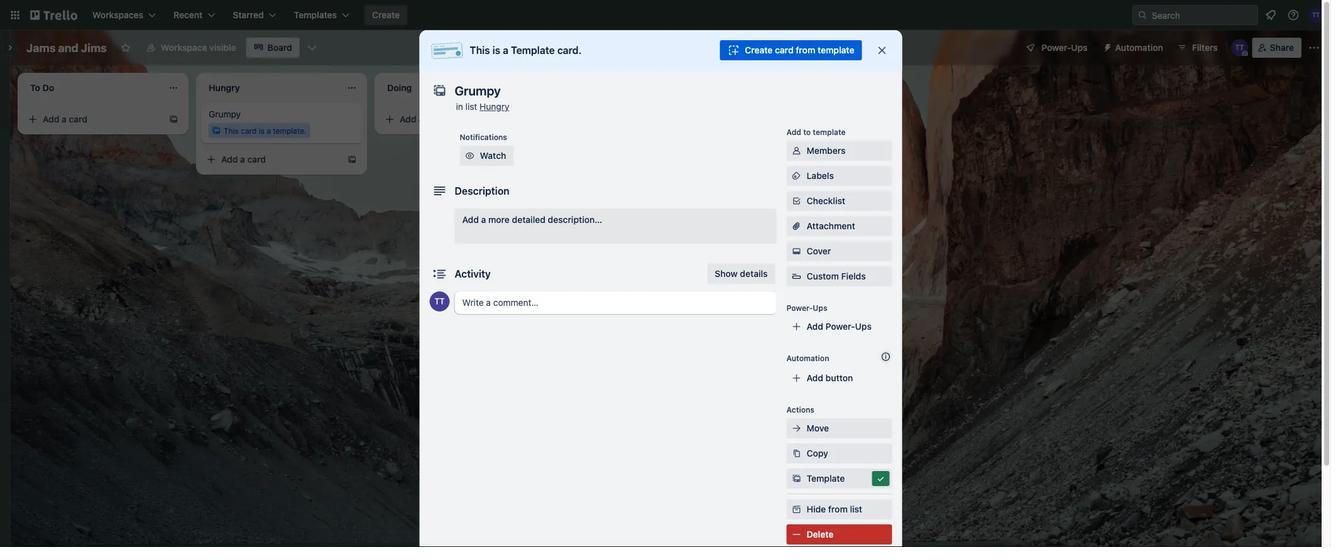 Task type: vqa. For each thing, say whether or not it's contained in the screenshot.
Workspaces
no



Task type: locate. For each thing, give the bounding box(es) containing it.
card for the right "add a card" button
[[426, 114, 444, 124]]

sm image down actions
[[790, 422, 803, 435]]

a
[[503, 44, 509, 56], [62, 114, 67, 124], [419, 114, 424, 124], [267, 126, 271, 135], [240, 154, 245, 165], [481, 215, 486, 225]]

1 vertical spatial is
[[259, 126, 265, 135]]

copy link
[[787, 444, 892, 464]]

members link
[[787, 141, 892, 161]]

sm image right power-ups button
[[1098, 38, 1115, 55]]

customize views image
[[306, 41, 318, 54]]

1 vertical spatial ups
[[813, 304, 828, 312]]

create inside button
[[745, 45, 773, 55]]

sm image inside delete link
[[790, 529, 803, 541]]

sm image for labels
[[790, 170, 803, 182]]

0 horizontal spatial add a card button
[[23, 109, 163, 129]]

checklist
[[807, 196, 845, 206]]

automation up 'add button' at right bottom
[[787, 354, 829, 363]]

delete link
[[787, 525, 892, 545]]

1 horizontal spatial add a card
[[221, 154, 266, 165]]

sm image down add to template at the top right
[[790, 145, 803, 157]]

sm image inside "watch" button
[[464, 150, 476, 162]]

sm image left copy
[[790, 448, 803, 460]]

add to template
[[787, 128, 846, 136]]

1 horizontal spatial add a card button
[[201, 150, 342, 170]]

power-ups
[[1042, 42, 1088, 53], [787, 304, 828, 312]]

card for create from template… image at the top left of the page's "add a card" button
[[247, 154, 266, 165]]

jams
[[26, 41, 56, 54]]

board
[[267, 42, 292, 53]]

share
[[1270, 42, 1294, 53]]

1 horizontal spatial from
[[828, 504, 848, 515]]

sm image inside copy link
[[790, 448, 803, 460]]

from
[[796, 45, 815, 55], [828, 504, 848, 515]]

back to home image
[[30, 5, 77, 25]]

1 horizontal spatial list
[[850, 504, 862, 515]]

create from template… image
[[347, 155, 357, 165]]

0 vertical spatial this
[[470, 44, 490, 56]]

sm image left cover
[[790, 245, 803, 258]]

0 horizontal spatial is
[[259, 126, 265, 135]]

sm image inside checklist link
[[790, 195, 803, 207]]

sm image
[[1098, 38, 1115, 55], [790, 145, 803, 157], [464, 150, 476, 162], [790, 170, 803, 182], [790, 245, 803, 258], [790, 422, 803, 435], [790, 448, 803, 460]]

1 horizontal spatial ups
[[855, 322, 872, 332]]

0 horizontal spatial this
[[224, 126, 239, 135]]

0 notifications image
[[1263, 8, 1278, 23]]

watch
[[480, 151, 506, 161]]

automation inside button
[[1115, 42, 1163, 53]]

list up delete link
[[850, 504, 862, 515]]

1 vertical spatial create
[[745, 45, 773, 55]]

power- inside power-ups button
[[1042, 42, 1071, 53]]

description…
[[548, 215, 602, 225]]

sm image inside the 'labels' link
[[790, 170, 803, 182]]

is down grumpy link
[[259, 126, 265, 135]]

primary element
[[0, 0, 1331, 30]]

is up hungry
[[493, 44, 500, 56]]

sm image inside move link
[[790, 422, 803, 435]]

hide from list link
[[787, 500, 892, 520]]

2 horizontal spatial ups
[[1071, 42, 1088, 53]]

add a card button for create from template… icon
[[23, 109, 163, 129]]

list inside "link"
[[850, 504, 862, 515]]

0 vertical spatial ups
[[1071, 42, 1088, 53]]

create from template… image
[[168, 114, 179, 124]]

sm image for hide from list
[[790, 503, 803, 516]]

0 horizontal spatial ups
[[813, 304, 828, 312]]

template
[[511, 44, 555, 56], [807, 474, 845, 484]]

add a card
[[43, 114, 87, 124], [400, 114, 444, 124], [221, 154, 266, 165]]

sm image
[[790, 195, 803, 207], [790, 473, 803, 485], [875, 473, 887, 485], [790, 503, 803, 516], [790, 529, 803, 541]]

create for create card from template
[[745, 45, 773, 55]]

0 vertical spatial list
[[466, 102, 477, 112]]

ups up add power-ups
[[813, 304, 828, 312]]

this up in list hungry
[[470, 44, 490, 56]]

1 horizontal spatial this
[[470, 44, 490, 56]]

jams and jims
[[26, 41, 107, 54]]

1 vertical spatial power-ups
[[787, 304, 828, 312]]

sm image inside automation button
[[1098, 38, 1115, 55]]

ups
[[1071, 42, 1088, 53], [813, 304, 828, 312], [855, 322, 872, 332]]

1 horizontal spatial power-
[[826, 322, 855, 332]]

is
[[493, 44, 500, 56], [259, 126, 265, 135]]

1 horizontal spatial is
[[493, 44, 500, 56]]

ups down fields
[[855, 322, 872, 332]]

1 vertical spatial template
[[807, 474, 845, 484]]

create
[[372, 10, 400, 20], [745, 45, 773, 55]]

automation
[[1115, 42, 1163, 53], [787, 354, 829, 363]]

ups left automation button
[[1071, 42, 1088, 53]]

1 horizontal spatial terry turtle (terryturtle) image
[[1309, 8, 1324, 23]]

0 horizontal spatial create
[[372, 10, 400, 20]]

sm image left labels
[[790, 170, 803, 182]]

Write a comment text field
[[455, 292, 777, 314]]

0 vertical spatial power-ups
[[1042, 42, 1088, 53]]

sm image for copy
[[790, 448, 803, 460]]

filters
[[1192, 42, 1218, 53]]

0 vertical spatial create
[[372, 10, 400, 20]]

list right in
[[466, 102, 477, 112]]

this down the grumpy on the left of the page
[[224, 126, 239, 135]]

2 vertical spatial ups
[[855, 322, 872, 332]]

sm image for move
[[790, 422, 803, 435]]

1 vertical spatial automation
[[787, 354, 829, 363]]

from inside hide from list "link"
[[828, 504, 848, 515]]

sm image left watch on the left top of the page
[[464, 150, 476, 162]]

sm image for checklist
[[790, 195, 803, 207]]

add
[[43, 114, 59, 124], [400, 114, 416, 124], [787, 128, 801, 136], [221, 154, 238, 165], [462, 215, 479, 225], [807, 322, 823, 332], [807, 373, 823, 383]]

custom
[[807, 271, 839, 282]]

template inside button
[[818, 45, 855, 55]]

open information menu image
[[1287, 9, 1300, 21]]

1 vertical spatial template
[[813, 128, 846, 136]]

move link
[[787, 419, 892, 439]]

template down copy
[[807, 474, 845, 484]]

members
[[807, 146, 846, 156]]

list
[[466, 102, 477, 112], [850, 504, 862, 515]]

automation button
[[1098, 38, 1171, 58]]

0 horizontal spatial terry turtle (terryturtle) image
[[430, 292, 450, 312]]

1 horizontal spatial create
[[745, 45, 773, 55]]

0 horizontal spatial power-ups
[[787, 304, 828, 312]]

template
[[818, 45, 855, 55], [813, 128, 846, 136]]

power-ups inside button
[[1042, 42, 1088, 53]]

0 vertical spatial from
[[796, 45, 815, 55]]

2 vertical spatial power-
[[826, 322, 855, 332]]

add a card for create from template… icon
[[43, 114, 87, 124]]

1 horizontal spatial template
[[807, 474, 845, 484]]

description
[[455, 185, 510, 197]]

template left card.
[[511, 44, 555, 56]]

sm image for delete
[[790, 529, 803, 541]]

attachment
[[807, 221, 855, 231]]

star or unstar board image
[[121, 43, 131, 53]]

0 vertical spatial automation
[[1115, 42, 1163, 53]]

Board name text field
[[20, 38, 113, 58]]

from inside create card from template button
[[796, 45, 815, 55]]

power-
[[1042, 42, 1071, 53], [787, 304, 813, 312], [826, 322, 855, 332]]

power- inside add power-ups link
[[826, 322, 855, 332]]

details
[[740, 269, 768, 279]]

1 vertical spatial from
[[828, 504, 848, 515]]

0 horizontal spatial from
[[796, 45, 815, 55]]

terry turtle (terryturtle) image
[[1309, 8, 1324, 23], [430, 292, 450, 312]]

sm image inside hide from list "link"
[[790, 503, 803, 516]]

2 horizontal spatial power-
[[1042, 42, 1071, 53]]

card for "add a card" button for create from template… icon
[[69, 114, 87, 124]]

automation down search image
[[1115, 42, 1163, 53]]

labels link
[[787, 166, 892, 186]]

1 horizontal spatial automation
[[1115, 42, 1163, 53]]

sm image inside members link
[[790, 145, 803, 157]]

add power-ups link
[[787, 317, 892, 337]]

filters button
[[1173, 38, 1222, 58]]

0 vertical spatial power-
[[1042, 42, 1071, 53]]

create inside button
[[372, 10, 400, 20]]

sm image inside cover link
[[790, 245, 803, 258]]

0 horizontal spatial template
[[511, 44, 555, 56]]

2 horizontal spatial add a card button
[[380, 109, 520, 129]]

this card is a template.
[[224, 126, 306, 135]]

1 vertical spatial list
[[850, 504, 862, 515]]

None text field
[[448, 79, 863, 102]]

add a card button
[[23, 109, 163, 129], [380, 109, 520, 129], [201, 150, 342, 170]]

custom fields
[[807, 271, 866, 282]]

1 vertical spatial this
[[224, 126, 239, 135]]

workspace
[[161, 42, 207, 53]]

0 vertical spatial template
[[818, 45, 855, 55]]

1 horizontal spatial power-ups
[[1042, 42, 1088, 53]]

0 horizontal spatial automation
[[787, 354, 829, 363]]

this
[[470, 44, 490, 56], [224, 126, 239, 135]]

activity
[[455, 268, 491, 280]]

hide from list
[[807, 504, 862, 515]]

0 horizontal spatial add a card
[[43, 114, 87, 124]]

card inside button
[[775, 45, 794, 55]]

board link
[[246, 38, 300, 58]]

this is a template card.
[[470, 44, 582, 56]]

card.
[[557, 44, 582, 56]]

cover link
[[787, 241, 892, 261]]

1 vertical spatial power-
[[787, 304, 813, 312]]

card
[[775, 45, 794, 55], [69, 114, 87, 124], [426, 114, 444, 124], [241, 126, 257, 135], [247, 154, 266, 165]]



Task type: describe. For each thing, give the bounding box(es) containing it.
button
[[826, 373, 853, 383]]

notifications
[[460, 133, 507, 141]]

and
[[58, 41, 78, 54]]

create card from template
[[745, 45, 855, 55]]

ups inside add power-ups link
[[855, 322, 872, 332]]

show details link
[[707, 264, 775, 284]]

jims
[[81, 41, 107, 54]]

attachment button
[[787, 216, 892, 236]]

template inside button
[[807, 474, 845, 484]]

in
[[456, 102, 463, 112]]

0 vertical spatial terry turtle (terryturtle) image
[[1309, 8, 1324, 23]]

add button button
[[787, 368, 892, 388]]

add a card for create from template… image at the top left of the page
[[221, 154, 266, 165]]

fields
[[841, 271, 866, 282]]

add a more detailed description…
[[462, 215, 602, 225]]

more
[[488, 215, 510, 225]]

cover
[[807, 246, 831, 256]]

ups inside power-ups button
[[1071, 42, 1088, 53]]

terry turtle (terryturtle) image
[[1231, 39, 1249, 57]]

add a more detailed description… link
[[455, 209, 777, 244]]

copy
[[807, 448, 828, 459]]

0 vertical spatial template
[[511, 44, 555, 56]]

sm image for members
[[790, 145, 803, 157]]

to
[[803, 128, 811, 136]]

add a card button for create from template… image at the top left of the page
[[201, 150, 342, 170]]

hungry link
[[480, 102, 509, 112]]

detailed
[[512, 215, 546, 225]]

actions
[[787, 405, 815, 414]]

add button
[[807, 373, 853, 383]]

custom fields button
[[787, 270, 892, 283]]

this for this is a template card.
[[470, 44, 490, 56]]

share button
[[1253, 38, 1302, 58]]

1 vertical spatial terry turtle (terryturtle) image
[[430, 292, 450, 312]]

checklist link
[[787, 191, 892, 211]]

workspace visible button
[[138, 38, 244, 58]]

template button
[[787, 469, 892, 489]]

this for this card is a template.
[[224, 126, 239, 135]]

move
[[807, 423, 829, 434]]

0 vertical spatial is
[[493, 44, 500, 56]]

hide
[[807, 504, 826, 515]]

delete
[[807, 530, 834, 540]]

template.
[[273, 126, 306, 135]]

create button
[[365, 5, 407, 25]]

sm image for template
[[790, 473, 803, 485]]

in list hungry
[[456, 102, 509, 112]]

show
[[715, 269, 738, 279]]

sm image for automation
[[1098, 38, 1115, 55]]

create for create
[[372, 10, 400, 20]]

sm image for watch
[[464, 150, 476, 162]]

labels
[[807, 171, 834, 181]]

workspace visible
[[161, 42, 236, 53]]

switch to… image
[[9, 9, 21, 21]]

create card from template button
[[720, 40, 862, 60]]

show menu image
[[1308, 41, 1321, 54]]

show details
[[715, 269, 768, 279]]

sm image for cover
[[790, 245, 803, 258]]

grumpy link
[[209, 108, 355, 121]]

hungry
[[480, 102, 509, 112]]

search image
[[1138, 10, 1148, 20]]

grumpy
[[209, 109, 241, 119]]

Search field
[[1148, 6, 1258, 25]]

2 horizontal spatial add a card
[[400, 114, 444, 124]]

visible
[[209, 42, 236, 53]]

0 horizontal spatial power-
[[787, 304, 813, 312]]

0 horizontal spatial list
[[466, 102, 477, 112]]

add power-ups
[[807, 322, 872, 332]]

watch button
[[460, 146, 514, 166]]

power-ups button
[[1017, 38, 1095, 58]]



